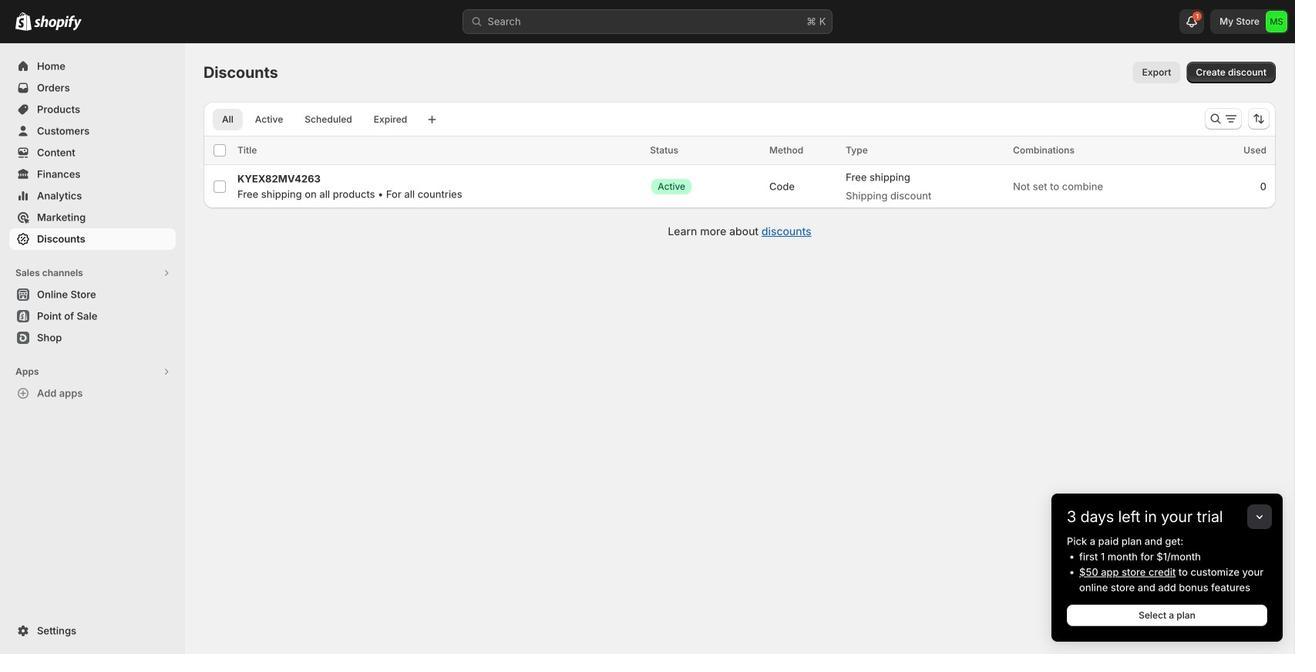Task type: locate. For each thing, give the bounding box(es) containing it.
my store image
[[1267, 11, 1288, 32]]

tab list
[[210, 108, 420, 130]]



Task type: vqa. For each thing, say whether or not it's contained in the screenshot.
and
no



Task type: describe. For each thing, give the bounding box(es) containing it.
shopify image
[[34, 15, 82, 31]]

shopify image
[[15, 12, 32, 31]]



